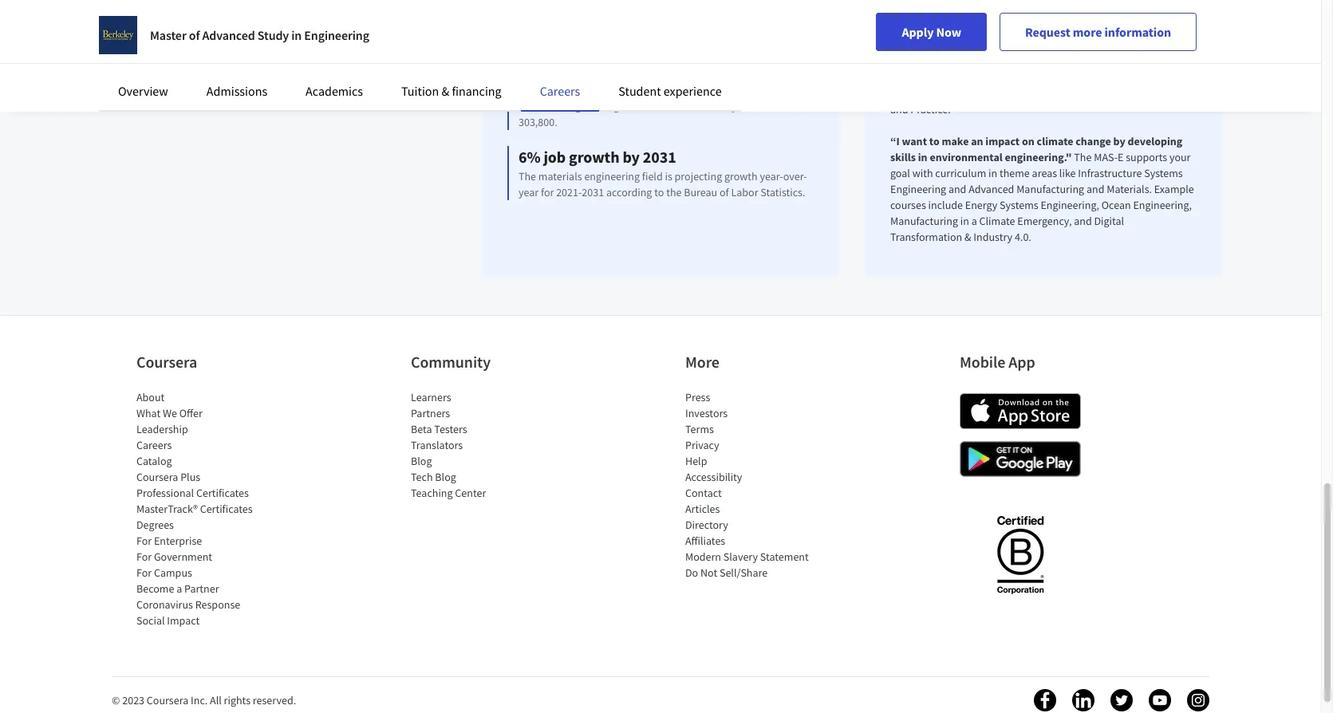 Task type: vqa. For each thing, say whether or not it's contained in the screenshot.
skills
yes



Task type: describe. For each thing, give the bounding box(es) containing it.
goal for engineering
[[890, 166, 910, 180]]

and up energy
[[948, 182, 966, 196]]

goal for power,
[[1109, 22, 1129, 37]]

climate
[[979, 214, 1015, 228]]

0 vertical spatial certificates
[[196, 486, 249, 500]]

master
[[150, 27, 186, 43]]

1 vertical spatial certificates
[[200, 502, 253, 516]]

include inside the mas-e supports your goal with curriculum in theme areas like , electrical, power, and autonomous systems and engineering data analysis. example courses include techniques for electronic device fabrication, models in engineering, flying robots, and optimization: theory and practice.
[[928, 70, 963, 85]]

download on the app store image
[[960, 393, 1081, 429]]

0 vertical spatial growth
[[569, 147, 619, 167]]

offer
[[179, 406, 202, 420]]

social
[[136, 613, 165, 628]]

1 horizontal spatial engineering,
[[1041, 198, 1099, 212]]

materials
[[538, 169, 582, 183]]

jobs
[[594, 61, 623, 81]]

of inside 6% job growth by 2031 the materials engineering field is projecting growth year-over- year for 2021-2031 according to the bureau of labor statistics.
[[720, 185, 729, 199]]

mas- for ,
[[1010, 22, 1034, 37]]

curriculum for autonomous
[[890, 38, 941, 53]]

for for 20k+ open jobs on average every year
[[761, 83, 774, 97]]

engineering inside the mas-e supports your goal with curriculum in theme areas like infrastructure systems engineering and advanced manufacturing and materials. example courses include energy systems engineering, ocean engineering, manufacturing in a climate emergency, and digital transformation & industry 4.0.
[[890, 182, 946, 196]]

for campus link
[[136, 566, 192, 580]]

1 vertical spatial blog
[[435, 470, 456, 484]]

in inside 20k+ open jobs on average every year the bureau of labor statistics reported job postings for electrical engineering in the u.s. alone recently numbered 303,800.
[[621, 99, 630, 113]]

coronavirus response link
[[136, 598, 240, 612]]

"i want to make an impact on climate change by developing skills in environmental engineering."
[[890, 134, 1183, 164]]

list for community
[[411, 389, 546, 501]]

your for systems
[[1169, 150, 1191, 164]]

1 horizontal spatial growth
[[724, 169, 758, 183]]

labor inside 6% job growth by 2031 the materials engineering field is projecting growth year-over- year for 2021-2031 according to the bureau of labor statistics.
[[731, 185, 758, 199]]

articles link
[[685, 502, 720, 516]]

all
[[210, 693, 222, 708]]

"i for "i want to make an impact on climate change by developing skills in environmental engineering."
[[890, 134, 900, 148]]

1 vertical spatial careers link
[[136, 438, 172, 452]]

infrastructure
[[1078, 166, 1142, 180]]

to for make
[[929, 134, 939, 148]]

and down electronic on the top right of page
[[1066, 86, 1084, 101]]

careers inside 'about what we offer leadership careers catalog coursera plus professional certificates mastertrack® certificates degrees for enterprise for government for campus become a partner coronavirus response social impact'
[[136, 438, 172, 452]]

experience
[[664, 83, 722, 99]]

blog link
[[411, 454, 432, 468]]

autonomous
[[890, 54, 950, 69]]

list for coursera
[[136, 389, 272, 629]]

emergency,
[[1017, 214, 1072, 228]]

with for "i want to switch my career path and pursue work in integrated circuits."
[[1131, 22, 1152, 37]]

6%
[[519, 147, 540, 167]]

2 vertical spatial coursera
[[147, 693, 188, 708]]

rights
[[224, 693, 251, 708]]

and up the analysis.
[[1120, 38, 1138, 53]]

what we offer link
[[136, 406, 202, 420]]

terms
[[685, 422, 714, 436]]

ocean
[[1102, 198, 1131, 212]]

partners
[[411, 406, 450, 420]]

fabrication,
[[1118, 70, 1174, 85]]

in down energy
[[960, 214, 969, 228]]

20k+ open jobs on average every year the bureau of labor statistics reported job postings for electrical engineering in the u.s. alone recently numbered 303,800.
[[519, 61, 788, 129]]

courses inside the mas-e supports your goal with curriculum in theme areas like infrastructure systems engineering and advanced manufacturing and materials. example courses include energy systems engineering, ocean engineering, manufacturing in a climate emergency, and digital transformation & industry 4.0.
[[890, 198, 926, 212]]

overview link
[[118, 83, 168, 99]]

optimization:
[[1086, 86, 1150, 101]]

request more information button
[[1000, 13, 1197, 51]]

leadership link
[[136, 422, 188, 436]]

slavery
[[723, 550, 758, 564]]

enterprise
[[154, 534, 202, 548]]

degrees link
[[136, 518, 174, 532]]

privacy link
[[685, 438, 719, 452]]

reported
[[659, 83, 700, 97]]

for for 6% job growth by 2031
[[541, 185, 554, 199]]

is
[[665, 169, 672, 183]]

recently
[[699, 99, 737, 113]]

include inside the mas-e supports your goal with curriculum in theme areas like infrastructure systems engineering and advanced manufacturing and materials. example courses include energy systems engineering, ocean engineering, manufacturing in a climate emergency, and digital transformation & industry 4.0.
[[928, 198, 963, 212]]

academics
[[306, 83, 363, 99]]

beta
[[411, 422, 432, 436]]

articles
[[685, 502, 720, 516]]

year inside 6% job growth by 2031 the materials engineering field is projecting growth year-over- year for 2021-2031 according to the bureau of labor statistics.
[[519, 185, 539, 199]]

engineering inside the mas-e supports your goal with curriculum in theme areas like , electrical, power, and autonomous systems and engineering data analysis. example courses include techniques for electronic device fabrication, models in engineering, flying robots, and optimization: theory and practice.
[[1014, 54, 1070, 69]]

20k+
[[519, 61, 552, 81]]

0 horizontal spatial blog
[[411, 454, 432, 468]]

learners partners beta testers translators blog tech blog teaching center
[[411, 390, 486, 500]]

the inside 20k+ open jobs on average every year the bureau of labor statistics reported job postings for electrical engineering in the u.s. alone recently numbered 303,800.
[[519, 83, 536, 97]]

year inside 20k+ open jobs on average every year the bureau of labor statistics reported job postings for electrical engineering in the u.s. alone recently numbered 303,800.
[[747, 61, 778, 81]]

do
[[685, 566, 698, 580]]

in right study
[[291, 27, 302, 43]]

contact link
[[685, 486, 722, 500]]

coursera plus link
[[136, 470, 200, 484]]

affiliates link
[[685, 534, 725, 548]]

the inside 20k+ open jobs on average every year the bureau of labor statistics reported job postings for electrical engineering in the u.s. alone recently numbered 303,800.
[[632, 99, 648, 113]]

developing
[[1128, 134, 1183, 148]]

©
[[112, 693, 120, 708]]

0 horizontal spatial of
[[189, 27, 200, 43]]

climate
[[1037, 134, 1073, 148]]

every
[[705, 61, 744, 81]]

3 for from the top
[[136, 566, 152, 580]]

0 vertical spatial advanced
[[202, 27, 255, 43]]

0 vertical spatial careers
[[540, 83, 580, 99]]

skills
[[890, 150, 916, 164]]

areas for manufacturing
[[1032, 166, 1057, 180]]

digital
[[1094, 214, 1124, 228]]

master of advanced study in engineering
[[150, 27, 369, 43]]

impact
[[167, 613, 200, 628]]

the mas-e supports your goal with curriculum in theme areas like , electrical, power, and autonomous systems and engineering data analysis. example courses include techniques for electronic device fabrication, models in engineering, flying robots, and optimization: theory and practice.
[[890, 22, 1185, 116]]

app
[[1009, 352, 1035, 372]]

industry
[[974, 230, 1012, 244]]

press
[[685, 390, 710, 404]]

2 vertical spatial systems
[[1000, 198, 1038, 212]]

0 vertical spatial &
[[442, 83, 449, 99]]

statistics.
[[761, 185, 805, 199]]

community
[[411, 352, 491, 372]]

1 horizontal spatial manufacturing
[[1016, 182, 1084, 196]]

impact
[[986, 134, 1020, 148]]

in down circuits."
[[944, 38, 952, 53]]

for government link
[[136, 550, 212, 564]]

and left 'digital'
[[1074, 214, 1092, 228]]

press investors terms privacy help accessibility contact articles directory affiliates modern slavery statement do not sell/share
[[685, 390, 809, 580]]

testers
[[434, 422, 467, 436]]

more
[[685, 352, 719, 372]]

0 vertical spatial 2031
[[643, 147, 676, 167]]

4.0.
[[1015, 230, 1031, 244]]

mastertrack® certificates link
[[136, 502, 253, 516]]

admissions link
[[206, 83, 267, 99]]

apply now
[[902, 24, 961, 40]]

accessibility link
[[685, 470, 742, 484]]

like for ,
[[1014, 38, 1031, 53]]

theory
[[1152, 86, 1185, 101]]

year-
[[760, 169, 783, 183]]

path
[[1028, 6, 1050, 21]]

what
[[136, 406, 161, 420]]

like for infrastructure
[[1059, 166, 1076, 180]]

for inside the mas-e supports your goal with curriculum in theme areas like , electrical, power, and autonomous systems and engineering data analysis. example courses include techniques for electronic device fabrication, models in engineering, flying robots, and optimization: theory and practice.
[[1021, 70, 1034, 85]]

bureau inside 20k+ open jobs on average every year the bureau of labor statistics reported job postings for electrical engineering in the u.s. alone recently numbered 303,800.
[[538, 83, 572, 97]]

1 vertical spatial manufacturing
[[890, 214, 958, 228]]

u.s.
[[650, 99, 669, 113]]

not
[[700, 566, 717, 580]]

to inside 6% job growth by 2031 the materials engineering field is projecting growth year-over- year for 2021-2031 according to the bureau of labor statistics.
[[654, 185, 664, 199]]

student
[[619, 83, 661, 99]]

study
[[257, 27, 289, 43]]

theme for systems
[[955, 38, 985, 53]]

"i for "i want to switch my career path and pursue work in integrated circuits."
[[890, 6, 900, 21]]

learners link
[[411, 390, 451, 404]]

help link
[[685, 454, 707, 468]]

more
[[1073, 24, 1102, 40]]

and inside "i want to switch my career path and pursue work in integrated circuits."
[[1052, 6, 1071, 21]]

and down infrastructure
[[1086, 182, 1104, 196]]

coursera instagram image
[[1187, 689, 1209, 712]]

techniques
[[965, 70, 1018, 85]]

to for switch
[[929, 6, 939, 21]]

2 for from the top
[[136, 550, 152, 564]]

directory
[[685, 518, 728, 532]]

job inside 20k+ open jobs on average every year the bureau of labor statistics reported job postings for electrical engineering in the u.s. alone recently numbered 303,800.
[[702, 83, 717, 97]]

a inside the mas-e supports your goal with curriculum in theme areas like infrastructure systems engineering and advanced manufacturing and materials. example courses include energy systems engineering, ocean engineering, manufacturing in a climate emergency, and digital transformation & industry 4.0.
[[971, 214, 977, 228]]



Task type: locate. For each thing, give the bounding box(es) containing it.
e inside the mas-e supports your goal with curriculum in theme areas like , electrical, power, and autonomous systems and engineering data analysis. example courses include techniques for electronic device fabrication, models in engineering, flying robots, and optimization: theory and practice.
[[1034, 22, 1040, 37]]

1 horizontal spatial goal
[[1109, 22, 1129, 37]]

supports inside the mas-e supports your goal with curriculum in theme areas like , electrical, power, and autonomous systems and engineering data analysis. example courses include techniques for electronic device fabrication, models in engineering, flying robots, and optimization: theory and practice.
[[1042, 22, 1083, 37]]

0 vertical spatial year
[[747, 61, 778, 81]]

1 vertical spatial to
[[929, 134, 939, 148]]

apply now button
[[876, 13, 987, 51]]

1 horizontal spatial bureau
[[684, 185, 717, 199]]

device
[[1085, 70, 1116, 85]]

0 horizontal spatial careers link
[[136, 438, 172, 452]]

systems up techniques
[[953, 54, 991, 69]]

1 courses from the top
[[890, 70, 926, 85]]

2023
[[122, 693, 144, 708]]

areas down "i want to switch my career path and pursue work in integrated circuits."
[[987, 38, 1012, 53]]

in up the information
[[1137, 6, 1147, 21]]

0 vertical spatial curriculum
[[890, 38, 941, 53]]

become a partner link
[[136, 582, 219, 596]]

change
[[1076, 134, 1111, 148]]

of inside 20k+ open jobs on average every year the bureau of labor statistics reported job postings for electrical engineering in the u.s. alone recently numbered 303,800.
[[574, 83, 583, 97]]

engineering, inside the mas-e supports your goal with curriculum in theme areas like , electrical, power, and autonomous systems and engineering data analysis. example courses include techniques for electronic device fabrication, models in engineering, flying robots, and optimization: theory and practice.
[[937, 86, 996, 101]]

supports for electrical,
[[1042, 22, 1083, 37]]

courses
[[890, 70, 926, 85], [890, 198, 926, 212]]

social impact link
[[136, 613, 200, 628]]

for up become
[[136, 566, 152, 580]]

1 horizontal spatial theme
[[1000, 166, 1030, 180]]

to up 'apply now'
[[929, 6, 939, 21]]

0 vertical spatial areas
[[987, 38, 1012, 53]]

about
[[136, 390, 165, 404]]

0 horizontal spatial goal
[[890, 166, 910, 180]]

0 vertical spatial engineering
[[564, 99, 619, 113]]

goal down skills
[[890, 166, 910, 180]]

student experience link
[[619, 83, 722, 99]]

0 horizontal spatial on
[[626, 61, 644, 81]]

1 vertical spatial on
[[1022, 134, 1035, 148]]

0 horizontal spatial systems
[[953, 54, 991, 69]]

with
[[1131, 22, 1152, 37], [912, 166, 933, 180]]

the inside the mas-e supports your goal with curriculum in theme areas like infrastructure systems engineering and advanced manufacturing and materials. example courses include energy systems engineering, ocean engineering, manufacturing in a climate emergency, and digital transformation & industry 4.0.
[[1074, 150, 1092, 164]]

like down engineering." on the right top of page
[[1059, 166, 1076, 180]]

1 vertical spatial mas-
[[1094, 150, 1118, 164]]

career
[[994, 6, 1025, 21]]

on up engineering." on the right top of page
[[1022, 134, 1035, 148]]

engineering, down techniques
[[937, 86, 996, 101]]

of down open
[[574, 83, 583, 97]]

a down energy
[[971, 214, 977, 228]]

0 horizontal spatial like
[[1014, 38, 1031, 53]]

accessibility
[[685, 470, 742, 484]]

1 vertical spatial engineering
[[1014, 54, 1070, 69]]

the inside 6% job growth by 2031 the materials engineering field is projecting growth year-over- year for 2021-2031 according to the bureau of labor statistics.
[[519, 169, 536, 183]]

want inside "i want to switch my career path and pursue work in integrated circuits."
[[902, 6, 927, 21]]

0 vertical spatial manufacturing
[[1016, 182, 1084, 196]]

logo of certified b corporation image
[[987, 507, 1053, 602]]

2 horizontal spatial for
[[1021, 70, 1034, 85]]

supports for systems
[[1126, 150, 1167, 164]]

your inside the mas-e supports your goal with curriculum in theme areas like infrastructure systems engineering and advanced manufacturing and materials. example courses include energy systems engineering, ocean engineering, manufacturing in a climate emergency, and digital transformation & industry 4.0.
[[1169, 150, 1191, 164]]

on inside 20k+ open jobs on average every year the bureau of labor statistics reported job postings for electrical engineering in the u.s. alone recently numbered 303,800.
[[626, 61, 644, 81]]

your down developing
[[1169, 150, 1191, 164]]

in
[[1137, 6, 1147, 21], [291, 27, 302, 43], [944, 38, 952, 53], [926, 86, 935, 101], [621, 99, 630, 113], [918, 150, 927, 164], [988, 166, 997, 180], [960, 214, 969, 228]]

request
[[1025, 24, 1070, 40]]

with down skills
[[912, 166, 933, 180]]

make
[[942, 134, 969, 148]]

1 vertical spatial advanced
[[969, 182, 1014, 196]]

advanced left study
[[202, 27, 255, 43]]

with inside the mas-e supports your goal with curriculum in theme areas like infrastructure systems engineering and advanced manufacturing and materials. example courses include energy systems engineering, ocean engineering, manufacturing in a climate emergency, and digital transformation & industry 4.0.
[[912, 166, 933, 180]]

goal inside the mas-e supports your goal with curriculum in theme areas like , electrical, power, and autonomous systems and engineering data analysis. example courses include techniques for electronic device fabrication, models in engineering, flying robots, and optimization: theory and practice.
[[1109, 22, 1129, 37]]

0 horizontal spatial for
[[541, 185, 554, 199]]

in inside "i want to switch my career path and pursue work in integrated circuits."
[[1137, 6, 1147, 21]]

6% job growth by 2031 the materials engineering field is projecting growth year-over- year for 2021-2031 according to the bureau of labor statistics.
[[519, 147, 807, 199]]

to inside "i want to switch my career path and pursue work in integrated circuits."
[[929, 6, 939, 21]]

1 vertical spatial year
[[519, 185, 539, 199]]

0 vertical spatial with
[[1131, 22, 1152, 37]]

tuition & financing link
[[401, 83, 502, 99]]

like left ,
[[1014, 38, 1031, 53]]

2 horizontal spatial engineering,
[[1133, 198, 1192, 212]]

the
[[990, 22, 1008, 37], [519, 83, 536, 97], [1074, 150, 1092, 164], [519, 169, 536, 183]]

supports down developing
[[1126, 150, 1167, 164]]

student experience
[[619, 83, 722, 99]]

1 horizontal spatial advanced
[[969, 182, 1014, 196]]

labor down jobs
[[586, 83, 613, 97]]

areas down engineering." on the right top of page
[[1032, 166, 1057, 180]]

circuits."
[[944, 22, 988, 37]]

campus
[[154, 566, 192, 580]]

curriculum inside the mas-e supports your goal with curriculum in theme areas like , electrical, power, and autonomous systems and engineering data analysis. example courses include techniques for electronic device fabrication, models in engineering, flying robots, and optimization: theory and practice.
[[890, 38, 941, 53]]

transformation
[[890, 230, 962, 244]]

terms link
[[685, 422, 714, 436]]

mas- up infrastructure
[[1094, 150, 1118, 164]]

average
[[647, 61, 702, 81]]

0 vertical spatial your
[[1086, 22, 1107, 37]]

areas for systems
[[987, 38, 1012, 53]]

by right change at the right
[[1113, 134, 1125, 148]]

0 horizontal spatial a
[[176, 582, 182, 596]]

2 courses from the top
[[890, 198, 926, 212]]

0 vertical spatial supports
[[1042, 22, 1083, 37]]

job up materials
[[544, 147, 566, 167]]

0 horizontal spatial with
[[912, 166, 933, 180]]

learners
[[411, 390, 451, 404]]

manufacturing
[[1016, 182, 1084, 196], [890, 214, 958, 228]]

1 horizontal spatial systems
[[1000, 198, 1038, 212]]

2 "i from the top
[[890, 134, 900, 148]]

0 vertical spatial coursera
[[136, 352, 197, 372]]

theme for manufacturing
[[1000, 166, 1030, 180]]

0 horizontal spatial mas-
[[1010, 22, 1034, 37]]

1 vertical spatial want
[[902, 134, 927, 148]]

the down career
[[990, 22, 1008, 37]]

pursue
[[1073, 6, 1107, 21]]

systems up climate at the right top of page
[[1000, 198, 1038, 212]]

0 vertical spatial a
[[971, 214, 977, 228]]

1 include from the top
[[928, 70, 963, 85]]

"i up skills
[[890, 134, 900, 148]]

for inside 6% job growth by 2031 the materials engineering field is projecting growth year-over- year for 2021-2031 according to the bureau of labor statistics.
[[541, 185, 554, 199]]

e for infrastructure
[[1118, 150, 1124, 164]]

your
[[1086, 22, 1107, 37], [1169, 150, 1191, 164]]

systems inside the mas-e supports your goal with curriculum in theme areas like , electrical, power, and autonomous systems and engineering data analysis. example courses include techniques for electronic device fabrication, models in engineering, flying robots, and optimization: theory and practice.
[[953, 54, 991, 69]]

information
[[1105, 24, 1171, 40]]

in down statistics at the left of the page
[[621, 99, 630, 113]]

coursera linkedin image
[[1072, 689, 1095, 712]]

like inside the mas-e supports your goal with curriculum in theme areas like , electrical, power, and autonomous systems and engineering data analysis. example courses include techniques for electronic device fabrication, models in engineering, flying robots, and optimization: theory and practice.
[[1014, 38, 1031, 53]]

0 vertical spatial theme
[[955, 38, 985, 53]]

careers down open
[[540, 83, 580, 99]]

careers link down open
[[540, 83, 580, 99]]

0 vertical spatial engineering
[[304, 27, 369, 43]]

translators
[[411, 438, 463, 452]]

engineering, up emergency,
[[1041, 198, 1099, 212]]

growth left year-
[[724, 169, 758, 183]]

my
[[976, 6, 992, 21]]

to
[[929, 6, 939, 21], [929, 134, 939, 148], [654, 185, 664, 199]]

for up for campus link
[[136, 550, 152, 564]]

blog up tech
[[411, 454, 432, 468]]

curriculum for advanced
[[935, 166, 986, 180]]

privacy
[[685, 438, 719, 452]]

get it on google play image
[[960, 441, 1081, 477]]

list containing press
[[685, 389, 821, 581]]

for
[[1021, 70, 1034, 85], [761, 83, 774, 97], [541, 185, 554, 199]]

1 vertical spatial engineering
[[584, 169, 640, 183]]

1 horizontal spatial a
[[971, 214, 977, 228]]

1 vertical spatial &
[[965, 230, 971, 244]]

1 vertical spatial job
[[544, 147, 566, 167]]

job
[[702, 83, 717, 97], [544, 147, 566, 167]]

2031 up field
[[643, 147, 676, 167]]

engineering up academics link
[[304, 27, 369, 43]]

coursera down catalog at the bottom left of the page
[[136, 470, 178, 484]]

of right master
[[189, 27, 200, 43]]

modern slavery statement link
[[685, 550, 809, 564]]

projecting
[[675, 169, 722, 183]]

0 vertical spatial include
[[928, 70, 963, 85]]

1 vertical spatial of
[[574, 83, 583, 97]]

0 horizontal spatial the
[[632, 99, 648, 113]]

statement
[[760, 550, 809, 564]]

advanced inside the mas-e supports your goal with curriculum in theme areas like infrastructure systems engineering and advanced manufacturing and materials. example courses include energy systems engineering, ocean engineering, manufacturing in a climate emergency, and digital transformation & industry 4.0.
[[969, 182, 1014, 196]]

coursera up about
[[136, 352, 197, 372]]

careers link up catalog link
[[136, 438, 172, 452]]

e inside the mas-e supports your goal with curriculum in theme areas like infrastructure systems engineering and advanced manufacturing and materials. example courses include energy systems engineering, ocean engineering, manufacturing in a climate emergency, and digital transformation & industry 4.0.
[[1118, 150, 1124, 164]]

1 horizontal spatial on
[[1022, 134, 1035, 148]]

2 include from the top
[[928, 198, 963, 212]]

1 horizontal spatial areas
[[1032, 166, 1057, 180]]

financing
[[452, 83, 502, 99]]

supports up "electrical,"
[[1042, 22, 1083, 37]]

0 vertical spatial courses
[[890, 70, 926, 85]]

0 vertical spatial e
[[1034, 22, 1040, 37]]

by inside "i want to make an impact on climate change by developing skills in environmental engineering."
[[1113, 134, 1125, 148]]

coursera twitter image
[[1110, 689, 1133, 712]]

we
[[163, 406, 177, 420]]

0 vertical spatial mas-
[[1010, 22, 1034, 37]]

2 list from the left
[[411, 389, 546, 501]]

theme down circuits."
[[955, 38, 985, 53]]

,
[[1033, 38, 1036, 53]]

advanced up energy
[[969, 182, 1014, 196]]

1 vertical spatial a
[[176, 582, 182, 596]]

want up skills
[[902, 134, 927, 148]]

academics link
[[306, 83, 363, 99]]

tech
[[411, 470, 433, 484]]

coursera youtube image
[[1149, 689, 1171, 712]]

1 vertical spatial theme
[[1000, 166, 1030, 180]]

engineering down ,
[[1014, 54, 1070, 69]]

1 vertical spatial systems
[[1144, 166, 1183, 180]]

coursera inside 'about what we offer leadership careers catalog coursera plus professional certificates mastertrack® certificates degrees for enterprise for government for campus become a partner coronavirus response social impact'
[[136, 470, 178, 484]]

coursera facebook image
[[1034, 689, 1056, 712]]

"i up integrated
[[890, 6, 900, 21]]

0 horizontal spatial careers
[[136, 438, 172, 452]]

list for more
[[685, 389, 821, 581]]

coursera
[[136, 352, 197, 372], [136, 470, 178, 484], [147, 693, 188, 708]]

0 vertical spatial on
[[626, 61, 644, 81]]

to down field
[[654, 185, 664, 199]]

1 horizontal spatial the
[[666, 185, 682, 199]]

2 horizontal spatial systems
[[1144, 166, 1183, 180]]

1 for from the top
[[136, 534, 152, 548]]

goal
[[1109, 22, 1129, 37], [890, 166, 910, 180]]

"i inside "i want to switch my career path and pursue work in integrated circuits."
[[890, 6, 900, 21]]

1 vertical spatial bureau
[[684, 185, 717, 199]]

example up fabrication,
[[1139, 54, 1178, 69]]

3 list from the left
[[685, 389, 821, 581]]

supports inside the mas-e supports your goal with curriculum in theme areas like infrastructure systems engineering and advanced manufacturing and materials. example courses include energy systems engineering, ocean engineering, manufacturing in a climate emergency, and digital transformation & industry 4.0.
[[1126, 150, 1167, 164]]

mas- inside the mas-e supports your goal with curriculum in theme areas like , electrical, power, and autonomous systems and engineering data analysis. example courses include techniques for electronic device fabrication, models in engineering, flying robots, and optimization: theory and practice.
[[1010, 22, 1034, 37]]

investors link
[[685, 406, 728, 420]]

for down degrees link
[[136, 534, 152, 548]]

2 horizontal spatial of
[[720, 185, 729, 199]]

year down materials
[[519, 185, 539, 199]]

2 vertical spatial to
[[654, 185, 664, 199]]

e up infrastructure
[[1118, 150, 1124, 164]]

partners link
[[411, 406, 450, 420]]

open
[[555, 61, 590, 81]]

1 horizontal spatial e
[[1118, 150, 1124, 164]]

1 horizontal spatial careers link
[[540, 83, 580, 99]]

manufacturing up emergency,
[[1016, 182, 1084, 196]]

mas- for infrastructure
[[1094, 150, 1118, 164]]

your inside the mas-e supports your goal with curriculum in theme areas like , electrical, power, and autonomous systems and engineering data analysis. example courses include techniques for electronic device fabrication, models in engineering, flying robots, and optimization: theory and practice.
[[1086, 22, 1107, 37]]

certificates up mastertrack® certificates link
[[196, 486, 249, 500]]

a inside 'about what we offer leadership careers catalog coursera plus professional certificates mastertrack® certificates degrees for enterprise for government for campus become a partner coronavirus response social impact'
[[176, 582, 182, 596]]

"i want to switch my career path and pursue work in integrated circuits."
[[890, 6, 1147, 37]]

by up according
[[623, 147, 640, 167]]

help
[[685, 454, 707, 468]]

inc.
[[191, 693, 208, 708]]

your down pursue
[[1086, 22, 1107, 37]]

certificates
[[196, 486, 249, 500], [200, 502, 253, 516]]

in inside "i want to make an impact on climate change by developing skills in environmental engineering."
[[918, 150, 927, 164]]

areas inside the mas-e supports your goal with curriculum in theme areas like , electrical, power, and autonomous systems and engineering data analysis. example courses include techniques for electronic device fabrication, models in engineering, flying robots, and optimization: theory and practice.
[[987, 38, 1012, 53]]

courses up transformation
[[890, 198, 926, 212]]

example inside the mas-e supports your goal with curriculum in theme areas like infrastructure systems engineering and advanced manufacturing and materials. example courses include energy systems engineering, ocean engineering, manufacturing in a climate emergency, and digital transformation & industry 4.0.
[[1154, 182, 1194, 196]]

1 want from the top
[[902, 6, 927, 21]]

press link
[[685, 390, 710, 404]]

e for ,
[[1034, 22, 1040, 37]]

1 vertical spatial "i
[[890, 134, 900, 148]]

2 horizontal spatial engineering
[[1014, 54, 1070, 69]]

2 vertical spatial for
[[136, 566, 152, 580]]

integrated
[[890, 22, 942, 37]]

0 vertical spatial bureau
[[538, 83, 572, 97]]

theme down engineering." on the right top of page
[[1000, 166, 1030, 180]]

of down projecting
[[720, 185, 729, 199]]

engineering down jobs
[[564, 99, 619, 113]]

1 vertical spatial goal
[[890, 166, 910, 180]]

with for "i want to make an impact on climate change by developing skills in environmental engineering."
[[912, 166, 933, 180]]

1 vertical spatial coursera
[[136, 470, 178, 484]]

and right path
[[1052, 6, 1071, 21]]

response
[[195, 598, 240, 612]]

in right skills
[[918, 150, 927, 164]]

labor inside 20k+ open jobs on average every year the bureau of labor statistics reported job postings for electrical engineering in the u.s. alone recently numbered 303,800.
[[586, 83, 613, 97]]

job inside 6% job growth by 2031 the materials engineering field is projecting growth year-over- year for 2021-2031 according to the bureau of labor statistics.
[[544, 147, 566, 167]]

0 horizontal spatial growth
[[569, 147, 619, 167]]

want inside "i want to make an impact on climate change by developing skills in environmental engineering."
[[902, 134, 927, 148]]

degrees
[[136, 518, 174, 532]]

list containing about
[[136, 389, 272, 629]]

1 horizontal spatial like
[[1059, 166, 1076, 180]]

on up statistics at the left of the page
[[626, 61, 644, 81]]

"i inside "i want to make an impact on climate change by developing skills in environmental engineering."
[[890, 134, 900, 148]]

2 want from the top
[[902, 134, 927, 148]]

303,800.
[[519, 115, 557, 129]]

manufacturing up transformation
[[890, 214, 958, 228]]

uc berkeley college of engineering logo image
[[99, 16, 137, 54]]

labor left "statistics."
[[731, 185, 758, 199]]

in up practice.
[[926, 86, 935, 101]]

areas inside the mas-e supports your goal with curriculum in theme areas like infrastructure systems engineering and advanced manufacturing and materials. example courses include energy systems engineering, ocean engineering, manufacturing in a climate emergency, and digital transformation & industry 4.0.
[[1032, 166, 1057, 180]]

advanced
[[202, 27, 255, 43], [969, 182, 1014, 196]]

1 horizontal spatial engineering
[[890, 182, 946, 196]]

with inside the mas-e supports your goal with curriculum in theme areas like , electrical, power, and autonomous systems and engineering data analysis. example courses include techniques for electronic device fabrication, models in engineering, flying robots, and optimization: theory and practice.
[[1131, 22, 1152, 37]]

& left industry
[[965, 230, 971, 244]]

engineering, down materials.
[[1133, 198, 1192, 212]]

for down materials
[[541, 185, 554, 199]]

example
[[1139, 54, 1178, 69], [1154, 182, 1194, 196]]

& inside the mas-e supports your goal with curriculum in theme areas like infrastructure systems engineering and advanced manufacturing and materials. example courses include energy systems engineering, ocean engineering, manufacturing in a climate emergency, and digital transformation & industry 4.0.
[[965, 230, 971, 244]]

mas- inside the mas-e supports your goal with curriculum in theme areas like infrastructure systems engineering and advanced manufacturing and materials. example courses include energy systems engineering, ocean engineering, manufacturing in a climate emergency, and digital transformation & industry 4.0.
[[1094, 150, 1118, 164]]

the inside 6% job growth by 2031 the materials engineering field is projecting growth year-over- year for 2021-2031 according to the bureau of labor statistics.
[[666, 185, 682, 199]]

engineering
[[304, 27, 369, 43], [1014, 54, 1070, 69], [890, 182, 946, 196]]

mobile
[[960, 352, 1005, 372]]

careers up catalog link
[[136, 438, 172, 452]]

in down 'environmental'
[[988, 166, 997, 180]]

areas
[[987, 38, 1012, 53], [1032, 166, 1057, 180]]

the down the 6% on the top left
[[519, 169, 536, 183]]

and down "models"
[[890, 102, 908, 116]]

& right tuition
[[442, 83, 449, 99]]

0 horizontal spatial supports
[[1042, 22, 1083, 37]]

for up numbered at the top of the page
[[761, 83, 774, 97]]

flying
[[998, 86, 1026, 101]]

1 vertical spatial example
[[1154, 182, 1194, 196]]

postings
[[720, 83, 759, 97]]

1 horizontal spatial mas-
[[1094, 150, 1118, 164]]

catalog link
[[136, 454, 172, 468]]

1 horizontal spatial by
[[1113, 134, 1125, 148]]

1 vertical spatial e
[[1118, 150, 1124, 164]]

curriculum inside the mas-e supports your goal with curriculum in theme areas like infrastructure systems engineering and advanced manufacturing and materials. example courses include energy systems engineering, ocean engineering, manufacturing in a climate emergency, and digital transformation & industry 4.0.
[[935, 166, 986, 180]]

0 horizontal spatial areas
[[987, 38, 1012, 53]]

example inside the mas-e supports your goal with curriculum in theme areas like , electrical, power, and autonomous systems and engineering data analysis. example courses include techniques for electronic device fabrication, models in engineering, flying robots, and optimization: theory and practice.
[[1139, 54, 1178, 69]]

0 horizontal spatial year
[[519, 185, 539, 199]]

the up electrical at the left
[[519, 83, 536, 97]]

coursera left inc.
[[147, 693, 188, 708]]

1 horizontal spatial supports
[[1126, 150, 1167, 164]]

by inside 6% job growth by 2031 the materials engineering field is projecting growth year-over- year for 2021-2031 according to the bureau of labor statistics.
[[623, 147, 640, 167]]

theme inside the mas-e supports your goal with curriculum in theme areas like , electrical, power, and autonomous systems and engineering data analysis. example courses include techniques for electronic device fabrication, models in engineering, flying robots, and optimization: theory and practice.
[[955, 38, 985, 53]]

engineering inside 20k+ open jobs on average every year the bureau of labor statistics reported job postings for electrical engineering in the u.s. alone recently numbered 303,800.
[[564, 99, 619, 113]]

1 list from the left
[[136, 389, 272, 629]]

to left make
[[929, 134, 939, 148]]

want for skills
[[902, 134, 927, 148]]

a
[[971, 214, 977, 228], [176, 582, 182, 596]]

1 horizontal spatial of
[[574, 83, 583, 97]]

a down campus at left
[[176, 582, 182, 596]]

list
[[136, 389, 272, 629], [411, 389, 546, 501], [685, 389, 821, 581]]

bureau inside 6% job growth by 2031 the materials engineering field is projecting growth year-over- year for 2021-2031 according to the bureau of labor statistics.
[[684, 185, 717, 199]]

courses up "models"
[[890, 70, 926, 85]]

1 vertical spatial for
[[136, 550, 152, 564]]

about link
[[136, 390, 165, 404]]

list containing learners
[[411, 389, 546, 501]]

0 vertical spatial for
[[136, 534, 152, 548]]

include down autonomous
[[928, 70, 963, 85]]

engineering down skills
[[890, 182, 946, 196]]

0 horizontal spatial your
[[1086, 22, 1107, 37]]

0 vertical spatial goal
[[1109, 22, 1129, 37]]

the down statistics at the left of the page
[[632, 99, 648, 113]]

the down change at the right
[[1074, 150, 1092, 164]]

for inside 20k+ open jobs on average every year the bureau of labor statistics reported job postings for electrical engineering in the u.s. alone recently numbered 303,800.
[[761, 83, 774, 97]]

on inside "i want to make an impact on climate change by developing skills in environmental engineering."
[[1022, 134, 1035, 148]]

the inside the mas-e supports your goal with curriculum in theme areas like , electrical, power, and autonomous systems and engineering data analysis. example courses include techniques for electronic device fabrication, models in engineering, flying robots, and optimization: theory and practice.
[[990, 22, 1008, 37]]

goal inside the mas-e supports your goal with curriculum in theme areas like infrastructure systems engineering and advanced manufacturing and materials. example courses include energy systems engineering, ocean engineering, manufacturing in a climate emergency, and digital transformation & industry 4.0.
[[890, 166, 910, 180]]

want for integrated
[[902, 6, 927, 21]]

switch
[[942, 6, 974, 21]]

0 horizontal spatial manufacturing
[[890, 214, 958, 228]]

growth up materials
[[569, 147, 619, 167]]

example right materials.
[[1154, 182, 1194, 196]]

2 horizontal spatial list
[[685, 389, 821, 581]]

0 vertical spatial example
[[1139, 54, 1178, 69]]

0 horizontal spatial by
[[623, 147, 640, 167]]

like inside the mas-e supports your goal with curriculum in theme areas like infrastructure systems engineering and advanced manufacturing and materials. example courses include energy systems engineering, ocean engineering, manufacturing in a climate emergency, and digital transformation & industry 4.0.
[[1059, 166, 1076, 180]]

0 vertical spatial "i
[[890, 6, 900, 21]]

1 vertical spatial like
[[1059, 166, 1076, 180]]

careers
[[540, 83, 580, 99], [136, 438, 172, 452]]

center
[[455, 486, 486, 500]]

for
[[136, 534, 152, 548], [136, 550, 152, 564], [136, 566, 152, 580]]

0 horizontal spatial engineering
[[304, 27, 369, 43]]

blog
[[411, 454, 432, 468], [435, 470, 456, 484]]

robots,
[[1028, 86, 1064, 101]]

1 horizontal spatial blog
[[435, 470, 456, 484]]

job up recently
[[702, 83, 717, 97]]

courses inside the mas-e supports your goal with curriculum in theme areas like , electrical, power, and autonomous systems and engineering data analysis. example courses include techniques for electronic device fabrication, models in engineering, flying robots, and optimization: theory and practice.
[[890, 70, 926, 85]]

e down path
[[1034, 22, 1040, 37]]

1 vertical spatial your
[[1169, 150, 1191, 164]]

engineering inside 6% job growth by 2031 the materials engineering field is projecting growth year-over- year for 2021-2031 according to the bureau of labor statistics.
[[584, 169, 640, 183]]

certificates down professional certificates link
[[200, 502, 253, 516]]

to inside "i want to make an impact on climate change by developing skills in environmental engineering."
[[929, 134, 939, 148]]

want up integrated
[[902, 6, 927, 21]]

models
[[890, 86, 924, 101]]

1 "i from the top
[[890, 6, 900, 21]]

1 vertical spatial supports
[[1126, 150, 1167, 164]]

and up techniques
[[993, 54, 1011, 69]]

curriculum down 'environmental'
[[935, 166, 986, 180]]

for up flying
[[1021, 70, 1034, 85]]

goal down 'work'
[[1109, 22, 1129, 37]]

your for electrical,
[[1086, 22, 1107, 37]]

include left energy
[[928, 198, 963, 212]]

curriculum down integrated
[[890, 38, 941, 53]]

theme inside the mas-e supports your goal with curriculum in theme areas like infrastructure systems engineering and advanced manufacturing and materials. example courses include energy systems engineering, ocean engineering, manufacturing in a climate emergency, and digital transformation & industry 4.0.
[[1000, 166, 1030, 180]]

bureau up electrical at the left
[[538, 83, 572, 97]]

0 horizontal spatial 2031
[[582, 185, 604, 199]]

coronavirus
[[136, 598, 193, 612]]

with down 'work'
[[1131, 22, 1152, 37]]

include
[[928, 70, 963, 85], [928, 198, 963, 212]]

data
[[1072, 54, 1093, 69]]

0 horizontal spatial &
[[442, 83, 449, 99]]



